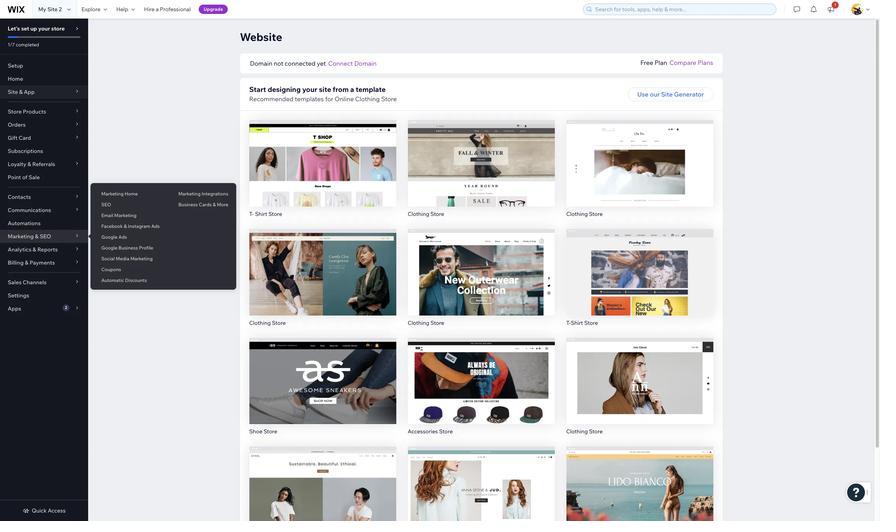 Task type: describe. For each thing, give the bounding box(es) containing it.
marketing integrations link
[[167, 188, 236, 201]]

marketing integrations
[[178, 191, 228, 197]]

card
[[19, 135, 31, 142]]

analytics & reports button
[[0, 243, 88, 256]]

shirt for t-shirt store
[[571, 320, 583, 327]]

email
[[101, 213, 113, 218]]

seo link
[[90, 198, 167, 212]]

analytics & reports
[[8, 246, 58, 253]]

loyalty
[[8, 161, 26, 168]]

t- shirt store
[[249, 211, 282, 218]]

t-shirt store
[[566, 320, 598, 327]]

not
[[274, 60, 283, 67]]

1 domain from the left
[[250, 60, 272, 67]]

0 vertical spatial 2
[[59, 6, 62, 13]]

coupons link
[[90, 263, 167, 276]]

accessories
[[408, 429, 438, 435]]

loyalty & referrals
[[8, 161, 55, 168]]

automatic
[[101, 278, 124, 283]]

google for google ads
[[101, 234, 117, 240]]

cards
[[199, 202, 212, 208]]

email marketing link
[[90, 209, 167, 222]]

marketing for marketing home
[[101, 191, 124, 197]]

quick access
[[32, 508, 66, 515]]

set
[[21, 25, 29, 32]]

let's
[[8, 25, 20, 32]]

automatic discounts link
[[90, 274, 167, 287]]

clothing inside start designing your site from a template recommended templates for online clothing store
[[355, 95, 380, 103]]

analytics
[[8, 246, 31, 253]]

site & app
[[8, 89, 35, 96]]

orders
[[8, 121, 26, 128]]

connect domain button
[[328, 59, 377, 68]]

google business profile link
[[90, 242, 167, 255]]

free
[[640, 59, 653, 67]]

google ads link
[[90, 231, 167, 244]]

integrations
[[202, 191, 228, 197]]

automatic discounts
[[101, 278, 147, 283]]

marketing home
[[101, 191, 138, 197]]

business cards & more
[[178, 202, 228, 208]]

billing & payments button
[[0, 256, 88, 270]]

site & app button
[[0, 85, 88, 99]]

site
[[319, 85, 331, 94]]

store inside store products popup button
[[8, 108, 22, 115]]

explore
[[82, 6, 100, 13]]

use
[[637, 90, 649, 98]]

automations
[[8, 220, 41, 227]]

discounts
[[125, 278, 147, 283]]

1
[[834, 2, 836, 7]]

marketing home link
[[90, 188, 167, 201]]

loyalty & referrals button
[[0, 158, 88, 171]]

point of sale
[[8, 174, 40, 181]]

google business profile
[[101, 245, 153, 251]]

subscriptions
[[8, 148, 43, 155]]

shoe
[[249, 429, 262, 435]]

gift card
[[8, 135, 31, 142]]

accessories store
[[408, 429, 453, 435]]

domain not connected yet connect domain
[[250, 60, 377, 67]]

1 horizontal spatial business
[[178, 202, 198, 208]]

marketing down profile
[[130, 256, 153, 262]]

sales channels
[[8, 279, 47, 286]]

home inside sidebar element
[[8, 75, 23, 82]]

automations link
[[0, 217, 88, 230]]

our
[[650, 90, 660, 98]]

facebook
[[101, 223, 123, 229]]

instagram
[[128, 223, 150, 229]]

my site 2
[[38, 6, 62, 13]]

help button
[[112, 0, 139, 19]]

Search for tools, apps, help & more... field
[[593, 4, 774, 15]]

gift
[[8, 135, 17, 142]]

store inside start designing your site from a template recommended templates for online clothing store
[[381, 95, 397, 103]]

profile
[[139, 245, 153, 251]]

plans
[[698, 59, 713, 67]]



Task type: vqa. For each thing, say whether or not it's contained in the screenshot.
Ads
yes



Task type: locate. For each thing, give the bounding box(es) containing it.
view
[[315, 170, 330, 177], [474, 170, 488, 177], [633, 170, 647, 177], [315, 279, 330, 286], [474, 279, 488, 286], [633, 279, 647, 286], [315, 388, 330, 395], [474, 388, 488, 395], [633, 388, 647, 395], [315, 497, 330, 504], [474, 497, 488, 504], [633, 497, 647, 504]]

& for referrals
[[28, 161, 31, 168]]

& left app
[[19, 89, 23, 96]]

completed
[[16, 42, 39, 48]]

hire a professional
[[144, 6, 191, 13]]

setup link
[[0, 59, 88, 72]]

1 google from the top
[[101, 234, 117, 240]]

1 horizontal spatial seo
[[101, 202, 111, 208]]

2 down settings "link"
[[65, 305, 67, 311]]

use our site generator
[[637, 90, 704, 98]]

marketing & seo button
[[0, 230, 88, 243]]

& inside the business cards & more link
[[213, 202, 216, 208]]

professional
[[160, 6, 191, 13]]

0 vertical spatial a
[[156, 6, 159, 13]]

2 right the my
[[59, 6, 62, 13]]

& inside facebook & instagram ads 'link'
[[124, 223, 127, 229]]

& down the email marketing link
[[124, 223, 127, 229]]

connected
[[285, 60, 315, 67]]

sales channels button
[[0, 276, 88, 289]]

ads up google business profile
[[118, 234, 127, 240]]

marketing inside dropdown button
[[8, 233, 34, 240]]

site
[[47, 6, 58, 13], [8, 89, 18, 96], [661, 90, 673, 98]]

1 horizontal spatial 2
[[65, 305, 67, 311]]

apps
[[8, 305, 21, 312]]

social media marketing link
[[90, 253, 167, 266]]

site left app
[[8, 89, 18, 96]]

products
[[23, 108, 46, 115]]

your up templates
[[302, 85, 317, 94]]

0 horizontal spatial 2
[[59, 6, 62, 13]]

plan
[[655, 59, 667, 67]]

contacts button
[[0, 191, 88, 204]]

of
[[22, 174, 27, 181]]

channels
[[23, 279, 47, 286]]

payments
[[30, 259, 55, 266]]

1 vertical spatial google
[[101, 245, 117, 251]]

home
[[8, 75, 23, 82], [125, 191, 138, 197]]

store
[[51, 25, 65, 32]]

1 horizontal spatial a
[[350, 85, 354, 94]]

point of sale link
[[0, 171, 88, 184]]

& inside analytics & reports popup button
[[33, 246, 36, 253]]

1 horizontal spatial home
[[125, 191, 138, 197]]

google
[[101, 234, 117, 240], [101, 245, 117, 251]]

2 horizontal spatial site
[[661, 90, 673, 98]]

shoe store
[[249, 429, 277, 435]]

t- for t-shirt store
[[566, 320, 571, 327]]

& left more
[[213, 202, 216, 208]]

setup
[[8, 62, 23, 69]]

2 inside sidebar element
[[65, 305, 67, 311]]

seo down automations link
[[40, 233, 51, 240]]

& for payments
[[25, 259, 28, 266]]

google down facebook
[[101, 234, 117, 240]]

a inside start designing your site from a template recommended templates for online clothing store
[[350, 85, 354, 94]]

1 vertical spatial business
[[118, 245, 138, 251]]

use our site generator button
[[628, 87, 713, 101]]

0 horizontal spatial home
[[8, 75, 23, 82]]

communications button
[[0, 204, 88, 217]]

site inside button
[[661, 90, 673, 98]]

site right 'our'
[[661, 90, 673, 98]]

business left cards
[[178, 202, 198, 208]]

& inside site & app popup button
[[19, 89, 23, 96]]

0 horizontal spatial ads
[[118, 234, 127, 240]]

store products
[[8, 108, 46, 115]]

sidebar element
[[0, 19, 88, 522]]

clothing store
[[408, 211, 444, 218], [566, 211, 603, 218], [249, 320, 286, 327], [408, 320, 444, 327], [566, 429, 603, 435]]

0 vertical spatial business
[[178, 202, 198, 208]]

0 vertical spatial t-
[[249, 211, 254, 218]]

2 domain from the left
[[354, 60, 377, 67]]

edit
[[317, 153, 329, 161], [475, 153, 487, 161], [634, 153, 646, 161], [317, 262, 329, 270], [475, 262, 487, 270], [634, 262, 646, 270], [317, 371, 329, 379], [475, 371, 487, 379], [634, 371, 646, 379], [317, 480, 329, 488], [475, 480, 487, 488], [634, 480, 646, 488]]

clothing
[[355, 95, 380, 103], [408, 211, 429, 218], [566, 211, 588, 218], [249, 320, 271, 327], [408, 320, 429, 327], [566, 429, 588, 435]]

marketing up seo link
[[101, 191, 124, 197]]

1 horizontal spatial site
[[47, 6, 58, 13]]

1/7 completed
[[8, 42, 39, 48]]

1 horizontal spatial your
[[302, 85, 317, 94]]

facebook & instagram ads
[[101, 223, 160, 229]]

&
[[19, 89, 23, 96], [28, 161, 31, 168], [213, 202, 216, 208], [124, 223, 127, 229], [35, 233, 38, 240], [33, 246, 36, 253], [25, 259, 28, 266]]

access
[[48, 508, 66, 515]]

site inside popup button
[[8, 89, 18, 96]]

0 horizontal spatial a
[[156, 6, 159, 13]]

hire
[[144, 6, 155, 13]]

0 vertical spatial seo
[[101, 202, 111, 208]]

settings link
[[0, 289, 88, 302]]

your right up
[[38, 25, 50, 32]]

1 horizontal spatial t-
[[566, 320, 571, 327]]

marketing for marketing & seo
[[8, 233, 34, 240]]

1 vertical spatial your
[[302, 85, 317, 94]]

1 vertical spatial ads
[[118, 234, 127, 240]]

seo
[[101, 202, 111, 208], [40, 233, 51, 240]]

google up social
[[101, 245, 117, 251]]

marketing & seo
[[8, 233, 51, 240]]

start designing your site from a template recommended templates for online clothing store
[[249, 85, 397, 103]]

my
[[38, 6, 46, 13]]

compare
[[670, 59, 696, 67]]

ads inside 'link'
[[151, 223, 160, 229]]

template
[[356, 85, 386, 94]]

billing
[[8, 259, 24, 266]]

0 horizontal spatial site
[[8, 89, 18, 96]]

0 vertical spatial shirt
[[255, 211, 267, 218]]

0 horizontal spatial shirt
[[255, 211, 267, 218]]

& right billing
[[25, 259, 28, 266]]

2 google from the top
[[101, 245, 117, 251]]

free plan compare plans
[[640, 59, 713, 67]]

start
[[249, 85, 266, 94]]

store products button
[[0, 105, 88, 118]]

& right loyalty
[[28, 161, 31, 168]]

1 vertical spatial 2
[[65, 305, 67, 311]]

marketing up analytics
[[8, 233, 34, 240]]

business down google ads link
[[118, 245, 138, 251]]

marketing down seo link
[[114, 213, 137, 218]]

domain left 'not'
[[250, 60, 272, 67]]

& inside the loyalty & referrals dropdown button
[[28, 161, 31, 168]]

sales
[[8, 279, 22, 286]]

up
[[30, 25, 37, 32]]

0 horizontal spatial t-
[[249, 211, 254, 218]]

generator
[[674, 90, 704, 98]]

home up seo link
[[125, 191, 138, 197]]

your inside start designing your site from a template recommended templates for online clothing store
[[302, 85, 317, 94]]

1 horizontal spatial ads
[[151, 223, 160, 229]]

business cards & more link
[[167, 198, 236, 212]]

0 vertical spatial google
[[101, 234, 117, 240]]

website
[[240, 30, 282, 44]]

for
[[325, 95, 333, 103]]

0 vertical spatial home
[[8, 75, 23, 82]]

domain right connect
[[354, 60, 377, 67]]

from
[[333, 85, 349, 94]]

1 vertical spatial a
[[350, 85, 354, 94]]

a right hire on the top of the page
[[156, 6, 159, 13]]

1 horizontal spatial domain
[[354, 60, 377, 67]]

0 vertical spatial your
[[38, 25, 50, 32]]

& for app
[[19, 89, 23, 96]]

yet
[[317, 60, 326, 67]]

compare plans button
[[670, 58, 713, 67]]

0 horizontal spatial domain
[[250, 60, 272, 67]]

business
[[178, 202, 198, 208], [118, 245, 138, 251]]

2
[[59, 6, 62, 13], [65, 305, 67, 311]]

shirt for t- shirt store
[[255, 211, 267, 218]]

upgrade button
[[199, 5, 228, 14]]

marketing up the business cards & more link
[[178, 191, 201, 197]]

a
[[156, 6, 159, 13], [350, 85, 354, 94]]

1 vertical spatial t-
[[566, 320, 571, 327]]

site right the my
[[47, 6, 58, 13]]

1 vertical spatial home
[[125, 191, 138, 197]]

app
[[24, 89, 35, 96]]

your inside sidebar element
[[38, 25, 50, 32]]

ads
[[151, 223, 160, 229], [118, 234, 127, 240]]

0 horizontal spatial seo
[[40, 233, 51, 240]]

connect
[[328, 60, 353, 67]]

referrals
[[32, 161, 55, 168]]

subscriptions link
[[0, 145, 88, 158]]

0 vertical spatial ads
[[151, 223, 160, 229]]

& inside the billing & payments dropdown button
[[25, 259, 28, 266]]

a right from
[[350, 85, 354, 94]]

1 horizontal spatial shirt
[[571, 320, 583, 327]]

& for instagram
[[124, 223, 127, 229]]

marketing for marketing integrations
[[178, 191, 201, 197]]

& up analytics & reports
[[35, 233, 38, 240]]

seo inside dropdown button
[[40, 233, 51, 240]]

google for google business profile
[[101, 245, 117, 251]]

orders button
[[0, 118, 88, 131]]

& inside marketing & seo dropdown button
[[35, 233, 38, 240]]

& for reports
[[33, 246, 36, 253]]

media
[[116, 256, 129, 262]]

home down setup
[[8, 75, 23, 82]]

& for seo
[[35, 233, 38, 240]]

online
[[335, 95, 354, 103]]

social media marketing
[[101, 256, 153, 262]]

recommended
[[249, 95, 293, 103]]

quick
[[32, 508, 47, 515]]

more
[[217, 202, 228, 208]]

1 vertical spatial shirt
[[571, 320, 583, 327]]

1 vertical spatial seo
[[40, 233, 51, 240]]

templates
[[295, 95, 324, 103]]

google ads
[[101, 234, 127, 240]]

t- for t- shirt store
[[249, 211, 254, 218]]

your
[[38, 25, 50, 32], [302, 85, 317, 94]]

0 horizontal spatial your
[[38, 25, 50, 32]]

email marketing
[[101, 213, 137, 218]]

0 horizontal spatial business
[[118, 245, 138, 251]]

seo up email
[[101, 202, 111, 208]]

billing & payments
[[8, 259, 55, 266]]

reports
[[37, 246, 58, 253]]

contacts
[[8, 194, 31, 201]]

& left reports
[[33, 246, 36, 253]]

ads right instagram
[[151, 223, 160, 229]]



